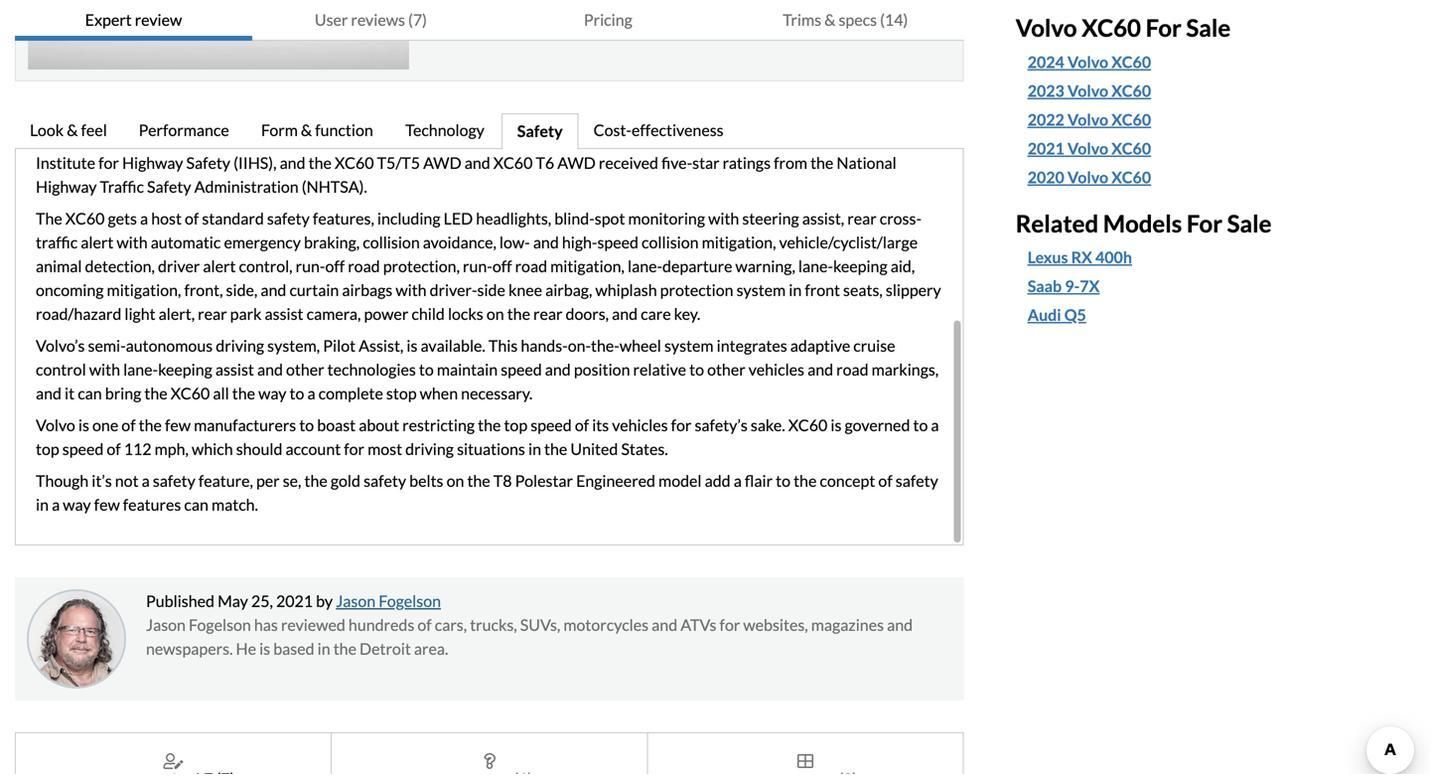 Task type: locate. For each thing, give the bounding box(es) containing it.
manufacturers
[[194, 415, 296, 435]]

is right feel
[[108, 105, 119, 125]]

front
[[805, 280, 841, 300]]

run-
[[296, 256, 325, 276], [463, 256, 493, 276]]

assist inside volvo's semi-autonomous driving system, pilot assist, is available. this hands-on-the-wheel system integrates adaptive cruise control with lane-keeping assist and other technologies to maintain speed and position relative to other vehicles and road markings, and it can bring the xc60 all the way to a complete stop when necessary.
[[215, 360, 254, 379]]

1 vertical spatial assist
[[215, 360, 254, 379]]

and left atvs at bottom
[[652, 615, 678, 635]]

1 horizontal spatial mitigation,
[[551, 256, 625, 276]]

cost-
[[594, 120, 632, 140]]

the inside published may 25, 2021 by jason fogelson jason fogelson has reviewed hundreds of cars, trucks, suvs, motorcycles and atvs for websites, magazines and newspapers. he is based in the detroit area.
[[334, 639, 357, 658]]

in down though
[[36, 495, 49, 514]]

is inside the xc60 is a beneficiary of this heritage and philosophy in practice. the 2021 xc60 was awarded a top safety pick+ rating from the insurance institute for highway safety (iihs), and the xc60 t5/t5 awd and xc60 t6 awd received five-star ratings from the national highway traffic safety administration (nhtsa).
[[108, 105, 119, 125]]

traffic
[[100, 177, 144, 196]]

blind-
[[555, 209, 595, 228]]

top up situations
[[504, 415, 528, 435]]

safety down mph,
[[153, 471, 196, 490]]

fogelson down may
[[189, 615, 251, 635]]

traffic
[[36, 233, 78, 252]]

sake.
[[751, 415, 786, 435]]

for up traffic
[[98, 153, 119, 172]]

0 horizontal spatial fogelson
[[189, 615, 251, 635]]

in left practice.
[[429, 105, 442, 125]]

websites,
[[744, 615, 809, 635]]

in inside though it's not a safety feature, per se, the gold safety belts on the t8 polestar engineered model add a flair to the concept of safety in a way few features can match.
[[36, 495, 49, 514]]

1 horizontal spatial system
[[737, 280, 786, 300]]

of up area.
[[418, 615, 432, 635]]

assist,
[[803, 209, 845, 228]]

jason right by
[[336, 591, 376, 611]]

can right it
[[78, 384, 102, 403]]

1 horizontal spatial 2021
[[276, 591, 313, 611]]

2 vertical spatial mitigation,
[[107, 280, 181, 300]]

t8
[[494, 471, 512, 490]]

on-
[[568, 336, 591, 355]]

top up though
[[36, 439, 59, 459]]

0 vertical spatial for
[[1146, 14, 1182, 42]]

highway down the institute
[[36, 177, 97, 196]]

1 horizontal spatial vehicles
[[749, 360, 805, 379]]

lexus rx 400h saab 9-7x audi q5
[[1028, 248, 1133, 325]]

collision
[[363, 233, 420, 252], [642, 233, 699, 252]]

keeping
[[834, 256, 888, 276], [158, 360, 212, 379]]

(nhtsa).
[[302, 177, 367, 196]]

1 vertical spatial jason
[[146, 615, 186, 635]]

cross-
[[880, 209, 922, 228]]

0 vertical spatial few
[[165, 415, 191, 435]]

0 horizontal spatial off
[[325, 256, 345, 276]]

off up side on the left of the page
[[493, 256, 512, 276]]

and down control,
[[261, 280, 287, 300]]

1 vertical spatial system
[[665, 336, 714, 355]]

1 run- from the left
[[296, 256, 325, 276]]

cost-effectiveness
[[594, 120, 724, 140]]

1 horizontal spatial assist
[[265, 304, 304, 323]]

the down practice.
[[422, 129, 445, 149]]

in left "front" in the right of the page
[[789, 280, 802, 300]]

technology
[[406, 120, 485, 140]]

0 horizontal spatial other
[[286, 360, 325, 379]]

is right he
[[259, 639, 270, 658]]

safety up the emergency
[[267, 209, 310, 228]]

2 run- from the left
[[463, 256, 493, 276]]

2 tab list from the top
[[15, 113, 965, 150]]

the up situations
[[478, 415, 501, 435]]

1 tab list from the top
[[15, 0, 965, 41]]

rear down front,
[[198, 304, 227, 323]]

rear down airbag,
[[534, 304, 563, 323]]

0 vertical spatial on
[[487, 304, 504, 323]]

way up manufacturers
[[258, 384, 287, 403]]

of inside the xc60 is a beneficiary of this heritage and philosophy in practice. the 2021 xc60 was awarded a top safety pick+ rating from the insurance institute for highway safety (iihs), and the xc60 t5/t5 awd and xc60 t6 awd received five-star ratings from the national highway traffic safety administration (nhtsa).
[[214, 105, 228, 125]]

braking,
[[304, 233, 360, 252]]

tab panel
[[15, 103, 965, 546]]

with inside volvo's semi-autonomous driving system, pilot assist, is available. this hands-on-the-wheel system integrates adaptive cruise control with lane-keeping assist and other technologies to maintain speed and position relative to other vehicles and road markings, and it can bring the xc60 all the way to a complete stop when necessary.
[[89, 360, 120, 379]]

0 vertical spatial fogelson
[[379, 591, 441, 611]]

park
[[230, 304, 262, 323]]

run- up curtain
[[296, 256, 325, 276]]

xc60 inside volvo is one of the few manufacturers to boast about restricting the top speed of its vehicles for safety's sake. xc60 is governed to a top speed of 112 mph, which should account for most driving situations in the united states.
[[789, 415, 828, 435]]

2021 up 2020
[[1028, 139, 1065, 158]]

lane- up "front" in the right of the page
[[799, 256, 834, 276]]

form
[[261, 120, 298, 140]]

the down knee
[[508, 304, 531, 323]]

emergency
[[224, 233, 301, 252]]

0 horizontal spatial driving
[[216, 336, 264, 355]]

2 awd from the left
[[558, 153, 596, 172]]

for
[[1146, 14, 1182, 42], [1187, 209, 1223, 237]]

1 horizontal spatial lane-
[[628, 256, 663, 276]]

9-
[[1066, 276, 1080, 296]]

heritage
[[260, 105, 318, 125]]

a left complete
[[308, 384, 316, 403]]

wheel
[[620, 336, 662, 355]]

0 horizontal spatial highway
[[36, 177, 97, 196]]

1 vertical spatial on
[[447, 471, 464, 490]]

with left steering
[[709, 209, 740, 228]]

safety
[[518, 121, 563, 141], [252, 129, 296, 149], [186, 153, 231, 172], [147, 177, 191, 196]]

1 vertical spatial vehicles
[[612, 415, 668, 435]]

jason fogelson link
[[336, 591, 441, 611]]

25,
[[251, 591, 273, 611]]

0 vertical spatial keeping
[[834, 256, 888, 276]]

2021 up the institute
[[36, 129, 73, 149]]

1 horizontal spatial &
[[301, 120, 312, 140]]

0 horizontal spatial few
[[94, 495, 120, 514]]

1 horizontal spatial road
[[515, 256, 548, 276]]

0 vertical spatial can
[[78, 384, 102, 403]]

sale for related models for sale
[[1228, 209, 1272, 237]]

and left it
[[36, 384, 62, 403]]

safety down heritage
[[252, 129, 296, 149]]

& left specs
[[825, 10, 836, 29]]

0 horizontal spatial assist
[[215, 360, 254, 379]]

a up was
[[122, 105, 130, 125]]

2021 inside published may 25, 2021 by jason fogelson jason fogelson has reviewed hundreds of cars, trucks, suvs, motorcycles and atvs for websites, magazines and newspapers. he is based in the detroit area.
[[276, 591, 313, 611]]

0 horizontal spatial keeping
[[158, 360, 212, 379]]

a inside volvo is one of the few manufacturers to boast about restricting the top speed of its vehicles for safety's sake. xc60 is governed to a top speed of 112 mph, which should account for most driving situations in the united states.
[[932, 415, 940, 435]]

0 horizontal spatial awd
[[423, 153, 462, 172]]

with down semi-
[[89, 360, 120, 379]]

few down it's
[[94, 495, 120, 514]]

2024
[[1028, 52, 1065, 71]]

states.
[[622, 439, 668, 459]]

boast
[[317, 415, 356, 435]]

other down the integrates
[[708, 360, 746, 379]]

the inside the xc60 gets a host of standard safety features, including led headlights, blind-spot monitoring with steering assist, rear cross- traffic alert with automatic emergency braking, collision avoidance, low- and high-speed collision mitigation, vehicle/cyclist/large animal detection, driver alert control, run-off road protection, run-off road mitigation, lane-departure warning, lane-keeping aid, oncoming mitigation, front, side, and curtain airbags with driver-side knee airbag, whiplash protection system in front seats, slippery road/hazard light alert, rear park assist camera, power child locks on the rear doors, and care key.
[[36, 209, 62, 228]]

fogelson up hundreds on the left bottom of page
[[379, 591, 441, 611]]

engineered
[[576, 471, 656, 490]]

1 vertical spatial highway
[[36, 177, 97, 196]]

pricing tab
[[490, 0, 727, 41]]

in inside volvo is one of the few manufacturers to boast about restricting the top speed of its vehicles for safety's sake. xc60 is governed to a top speed of 112 mph, which should account for most driving situations in the united states.
[[529, 439, 542, 459]]

necessary.
[[461, 384, 533, 403]]

0 vertical spatial tab list
[[15, 0, 965, 41]]

0 vertical spatial system
[[737, 280, 786, 300]]

safety tab
[[502, 113, 579, 150]]

2 off from the left
[[493, 256, 512, 276]]

low-
[[500, 233, 530, 252]]

1 horizontal spatial for
[[1187, 209, 1223, 237]]

0 horizontal spatial mitigation,
[[107, 280, 181, 300]]

xc60 inside the xc60 gets a host of standard safety features, including led headlights, blind-spot monitoring with steering assist, rear cross- traffic alert with automatic emergency braking, collision avoidance, low- and high-speed collision mitigation, vehicle/cyclist/large animal detection, driver alert control, run-off road protection, run-off road mitigation, lane-departure warning, lane-keeping aid, oncoming mitigation, front, side, and curtain airbags with driver-side knee airbag, whiplash protection system in front seats, slippery road/hazard light alert, rear park assist camera, power child locks on the rear doors, and care key.
[[65, 209, 105, 228]]

volvo xc60 for sale
[[1016, 14, 1231, 42]]

knee
[[509, 280, 543, 300]]

(iihs),
[[234, 153, 277, 172]]

front,
[[184, 280, 223, 300]]

3 tab list from the top
[[15, 732, 965, 774]]

spot
[[595, 209, 625, 228]]

driving down the park
[[216, 336, 264, 355]]

1 vertical spatial tab list
[[15, 113, 965, 150]]

magazines
[[812, 615, 884, 635]]

of left the this
[[214, 105, 228, 125]]

tab panel containing the xc60 is a beneficiary of this heritage and philosophy in practice. the 2021 xc60 was awarded a top safety pick+ rating from the insurance institute for highway safety (iihs), and the xc60 t5/t5 awd and xc60 t6 awd received five-star ratings from the national highway traffic safety administration (nhtsa).
[[15, 103, 965, 546]]

available.
[[421, 336, 486, 355]]

of up "automatic"
[[185, 209, 199, 228]]

1 horizontal spatial keeping
[[834, 256, 888, 276]]

driving
[[216, 336, 264, 355], [406, 439, 454, 459]]

2021 volvo xc60 link
[[1028, 137, 1396, 160], [1028, 137, 1152, 160]]

for for xc60
[[1146, 14, 1182, 42]]

1 horizontal spatial awd
[[558, 153, 596, 172]]

0 vertical spatial sale
[[1187, 14, 1231, 42]]

1 vertical spatial sale
[[1228, 209, 1272, 237]]

1 horizontal spatial top
[[504, 415, 528, 435]]

1 horizontal spatial off
[[493, 256, 512, 276]]

camera,
[[307, 304, 361, 323]]

account
[[286, 439, 341, 459]]

2021 inside 2024 volvo xc60 2023 volvo xc60 2022 volvo xc60 2021 volvo xc60 2020 volvo xc60
[[1028, 139, 1065, 158]]

1 vertical spatial keeping
[[158, 360, 212, 379]]

collision down including
[[363, 233, 420, 252]]

highway down was
[[122, 153, 183, 172]]

standard
[[202, 209, 264, 228]]

and down system, at the top of the page
[[257, 360, 283, 379]]

form & function
[[261, 120, 373, 140]]

trims & specs (14) tab
[[727, 0, 965, 41]]

0 horizontal spatial for
[[1146, 14, 1182, 42]]

lane- up bring
[[123, 360, 158, 379]]

to inside though it's not a safety feature, per se, the gold safety belts on the t8 polestar engineered model add a flair to the concept of safety in a way few features can match.
[[776, 471, 791, 490]]

0 vertical spatial way
[[258, 384, 287, 403]]

1 collision from the left
[[363, 233, 420, 252]]

from right ratings
[[774, 153, 808, 172]]

on right 'belts'
[[447, 471, 464, 490]]

0 horizontal spatial on
[[447, 471, 464, 490]]

in down reviewed
[[318, 639, 331, 658]]

keeping down autonomous
[[158, 360, 212, 379]]

can down feature,
[[184, 495, 209, 514]]

1 horizontal spatial on
[[487, 304, 504, 323]]

five-
[[662, 153, 693, 172]]

of
[[214, 105, 228, 125], [185, 209, 199, 228], [122, 415, 136, 435], [575, 415, 589, 435], [107, 439, 121, 459], [879, 471, 893, 490], [418, 615, 432, 635]]

was
[[118, 129, 145, 149]]

2 horizontal spatial road
[[837, 360, 869, 379]]

0 horizontal spatial way
[[63, 495, 91, 514]]

0 horizontal spatial vehicles
[[612, 415, 668, 435]]

2 vertical spatial tab list
[[15, 732, 965, 774]]

position
[[574, 360, 630, 379]]

and down whiplash
[[612, 304, 638, 323]]

in up polestar
[[529, 439, 542, 459]]

0 horizontal spatial lane-
[[123, 360, 158, 379]]

few up mph,
[[165, 415, 191, 435]]

0 vertical spatial top
[[504, 415, 528, 435]]

look & feel tab
[[15, 113, 124, 150]]

run- up side on the left of the page
[[463, 256, 493, 276]]

for inside published may 25, 2021 by jason fogelson jason fogelson has reviewed hundreds of cars, trucks, suvs, motorcycles and atvs for websites, magazines and newspapers. he is based in the detroit area.
[[720, 615, 741, 635]]

1 vertical spatial driving
[[406, 439, 454, 459]]

road up knee
[[515, 256, 548, 276]]

the right "all"
[[232, 384, 255, 403]]

0 horizontal spatial run-
[[296, 256, 325, 276]]

a right "gets"
[[140, 209, 148, 228]]

tab list
[[15, 0, 965, 41], [15, 113, 965, 150], [15, 732, 965, 774]]

0 vertical spatial driving
[[216, 336, 264, 355]]

1 horizontal spatial other
[[708, 360, 746, 379]]

institute
[[36, 153, 95, 172]]

0 horizontal spatial system
[[665, 336, 714, 355]]

xc60 inside volvo's semi-autonomous driving system, pilot assist, is available. this hands-on-the-wheel system integrates adaptive cruise control with lane-keeping assist and other technologies to maintain speed and position relative to other vehicles and road markings, and it can bring the xc60 all the way to a complete stop when necessary.
[[171, 384, 210, 403]]

1 vertical spatial from
[[774, 153, 808, 172]]

lane- inside volvo's semi-autonomous driving system, pilot assist, is available. this hands-on-the-wheel system integrates adaptive cruise control with lane-keeping assist and other technologies to maintain speed and position relative to other vehicles and road markings, and it can bring the xc60 all the way to a complete stop when necessary.
[[123, 360, 158, 379]]

safety up t6
[[518, 121, 563, 141]]

1 vertical spatial few
[[94, 495, 120, 514]]

oncoming
[[36, 280, 104, 300]]

can
[[78, 384, 102, 403], [184, 495, 209, 514]]

1 horizontal spatial collision
[[642, 233, 699, 252]]

& right form at the top left of the page
[[301, 120, 312, 140]]

2 horizontal spatial 2021
[[1028, 139, 1065, 158]]

has
[[254, 615, 278, 635]]

0 horizontal spatial can
[[78, 384, 102, 403]]

atvs
[[681, 615, 717, 635]]

pricing
[[584, 10, 633, 29]]

the left the national
[[811, 153, 834, 172]]

1 vertical spatial top
[[36, 439, 59, 459]]

trims & specs (14)
[[783, 10, 909, 29]]

0 horizontal spatial 2021
[[36, 129, 73, 149]]

0 horizontal spatial &
[[67, 120, 78, 140]]

in
[[429, 105, 442, 125], [789, 280, 802, 300], [529, 439, 542, 459], [36, 495, 49, 514], [318, 639, 331, 658]]

jason down published
[[146, 615, 186, 635]]

beneficiary
[[133, 105, 211, 125]]

2022
[[1028, 110, 1065, 129]]

1 horizontal spatial alert
[[203, 256, 236, 276]]

1 horizontal spatial driving
[[406, 439, 454, 459]]

lane- up whiplash
[[628, 256, 663, 276]]

0 vertical spatial vehicles
[[749, 360, 805, 379]]

expert review tab
[[15, 0, 252, 41]]

to right the governed
[[914, 415, 928, 435]]

bring
[[105, 384, 141, 403]]

features,
[[313, 209, 374, 228]]

to up account
[[299, 415, 314, 435]]

safety
[[267, 209, 310, 228], [153, 471, 196, 490], [364, 471, 406, 490], [896, 471, 939, 490]]

feel
[[81, 120, 107, 140]]

&
[[825, 10, 836, 29], [67, 120, 78, 140], [301, 120, 312, 140]]

jason
[[336, 591, 376, 611], [146, 615, 186, 635]]

1 other from the left
[[286, 360, 325, 379]]

system inside the xc60 gets a host of standard safety features, including led headlights, blind-spot monitoring with steering assist, rear cross- traffic alert with automatic emergency braking, collision avoidance, low- and high-speed collision mitigation, vehicle/cyclist/large animal detection, driver alert control, run-off road protection, run-off road mitigation, lane-departure warning, lane-keeping aid, oncoming mitigation, front, side, and curtain airbags with driver-side knee airbag, whiplash protection system in front seats, slippery road/hazard light alert, rear park assist camera, power child locks on the rear doors, and care key.
[[737, 280, 786, 300]]

0 vertical spatial from
[[385, 129, 419, 149]]

0 vertical spatial assist
[[265, 304, 304, 323]]

a right the governed
[[932, 415, 940, 435]]

1 vertical spatial way
[[63, 495, 91, 514]]

alert up front,
[[203, 256, 236, 276]]

1 horizontal spatial highway
[[122, 153, 183, 172]]

feature,
[[199, 471, 253, 490]]

1 horizontal spatial run-
[[463, 256, 493, 276]]

volvo down it
[[36, 415, 75, 435]]

awd right t6
[[558, 153, 596, 172]]

relative
[[634, 360, 687, 379]]

1 horizontal spatial few
[[165, 415, 191, 435]]

add
[[705, 471, 731, 490]]

the left t8
[[467, 471, 491, 490]]

2 horizontal spatial &
[[825, 10, 836, 29]]

power
[[364, 304, 409, 323]]

1 vertical spatial for
[[1187, 209, 1223, 237]]

(7)
[[408, 10, 427, 29]]

saab
[[1028, 276, 1062, 296]]

to right 'flair'
[[776, 471, 791, 490]]

integrates
[[717, 336, 788, 355]]

highway
[[122, 153, 183, 172], [36, 177, 97, 196]]

1 horizontal spatial way
[[258, 384, 287, 403]]

lexus rx 400h link
[[1028, 246, 1133, 269]]

1 horizontal spatial can
[[184, 495, 209, 514]]

system
[[737, 280, 786, 300], [665, 336, 714, 355]]

safety's
[[695, 415, 748, 435]]

assist up "all"
[[215, 360, 254, 379]]

0 horizontal spatial road
[[348, 256, 380, 276]]

rating
[[341, 129, 382, 149]]

0 vertical spatial jason
[[336, 591, 376, 611]]

0 vertical spatial alert
[[81, 233, 114, 252]]

1 vertical spatial can
[[184, 495, 209, 514]]

look
[[30, 120, 64, 140]]

& inside tab
[[825, 10, 836, 29]]

protection,
[[383, 256, 460, 276]]

2023 volvo xc60 link
[[1028, 79, 1396, 103], [1028, 79, 1152, 103]]

mitigation, up warning,
[[702, 233, 777, 252]]

road
[[348, 256, 380, 276], [515, 256, 548, 276], [837, 360, 869, 379]]

0 vertical spatial mitigation,
[[702, 233, 777, 252]]

alert up the detection,
[[81, 233, 114, 252]]

0 horizontal spatial from
[[385, 129, 419, 149]]

published
[[146, 591, 215, 611]]

1 horizontal spatial rear
[[534, 304, 563, 323]]

road inside volvo's semi-autonomous driving system, pilot assist, is available. this hands-on-the-wheel system integrates adaptive cruise control with lane-keeping assist and other technologies to maintain speed and position relative to other vehicles and road markings, and it can bring the xc60 all the way to a complete stop when necessary.
[[837, 360, 869, 379]]

volvo up 2024
[[1016, 14, 1078, 42]]

sale
[[1187, 14, 1231, 42], [1228, 209, 1272, 237]]

1 vertical spatial mitigation,
[[551, 256, 625, 276]]

0 horizontal spatial collision
[[363, 233, 420, 252]]

road down cruise at top right
[[837, 360, 869, 379]]

performance
[[139, 120, 229, 140]]



Task type: describe. For each thing, give the bounding box(es) containing it.
speed inside volvo's semi-autonomous driving system, pilot assist, is available. this hands-on-the-wheel system integrates adaptive cruise control with lane-keeping assist and other technologies to maintain speed and position relative to other vehicles and road markings, and it can bring the xc60 all the way to a complete stop when necessary.
[[501, 360, 542, 379]]

airbag,
[[546, 280, 593, 300]]

keeping inside volvo's semi-autonomous driving system, pilot assist, is available. this hands-on-the-wheel system integrates adaptive cruise control with lane-keeping assist and other technologies to maintain speed and position relative to other vehicles and road markings, and it can bring the xc60 all the way to a complete stop when necessary.
[[158, 360, 212, 379]]

tab list containing look & feel
[[15, 113, 965, 150]]

in inside the xc60 is a beneficiary of this heritage and philosophy in practice. the 2021 xc60 was awarded a top safety pick+ rating from the insurance institute for highway safety (iihs), and the xc60 t5/t5 awd and xc60 t6 awd received five-star ratings from the national highway traffic safety administration (nhtsa).
[[429, 105, 442, 125]]

few inside though it's not a safety feature, per se, the gold safety belts on the t8 polestar engineered model add a flair to the concept of safety in a way few features can match.
[[94, 495, 120, 514]]

the for 2021
[[36, 105, 62, 125]]

with down "gets"
[[117, 233, 148, 252]]

of left 112
[[107, 439, 121, 459]]

he
[[236, 639, 256, 658]]

maintain
[[437, 360, 498, 379]]

gold
[[331, 471, 361, 490]]

seats,
[[844, 280, 883, 300]]

monitoring
[[629, 209, 706, 228]]

1 awd from the left
[[423, 153, 462, 172]]

comparisons count element
[[839, 767, 858, 774]]

2020
[[1028, 167, 1065, 187]]

curtain
[[290, 280, 339, 300]]

few inside volvo is one of the few manufacturers to boast about restricting the top speed of its vehicles for safety's sake. xc60 is governed to a top speed of 112 mph, which should account for most driving situations in the united states.
[[165, 415, 191, 435]]

assist inside the xc60 gets a host of standard safety features, including led headlights, blind-spot monitoring with steering assist, rear cross- traffic alert with automatic emergency braking, collision avoidance, low- and high-speed collision mitigation, vehicle/cyclist/large animal detection, driver alert control, run-off road protection, run-off road mitigation, lane-departure warning, lane-keeping aid, oncoming mitigation, front, side, and curtain airbags with driver-side knee airbag, whiplash protection system in front seats, slippery road/hazard light alert, rear park assist camera, power child locks on the rear doors, and care key.
[[265, 304, 304, 323]]

the up insurance
[[507, 105, 534, 125]]

lexus
[[1028, 248, 1069, 267]]

care
[[641, 304, 671, 323]]

speed down "one" at bottom left
[[62, 439, 104, 459]]

& for form
[[301, 120, 312, 140]]

of left its
[[575, 415, 589, 435]]

can inside volvo's semi-autonomous driving system, pilot assist, is available. this hands-on-the-wheel system integrates adaptive cruise control with lane-keeping assist and other technologies to maintain speed and position relative to other vehicles and road markings, and it can bring the xc60 all the way to a complete stop when necessary.
[[78, 384, 102, 403]]

side,
[[226, 280, 258, 300]]

questions count element
[[514, 767, 533, 774]]

volvo right 2023
[[1068, 81, 1109, 100]]

2020 volvo xc60 link up related
[[1028, 165, 1152, 189]]

aid,
[[891, 256, 915, 276]]

when
[[420, 384, 458, 403]]

user reviews (7) tab
[[252, 0, 490, 41]]

2 horizontal spatial lane-
[[799, 256, 834, 276]]

safety down top
[[186, 153, 231, 172]]

safety up "host"
[[147, 177, 191, 196]]

and right low-
[[533, 233, 559, 252]]

slippery
[[886, 280, 942, 300]]

the xc60 is a beneficiary of this heritage and philosophy in practice. the 2021 xc60 was awarded a top safety pick+ rating from the insurance institute for highway safety (iihs), and the xc60 t5/t5 awd and xc60 t6 awd received five-star ratings from the national highway traffic safety administration (nhtsa).
[[36, 105, 897, 196]]

for inside the xc60 is a beneficiary of this heritage and philosophy in practice. the 2021 xc60 was awarded a top safety pick+ rating from the insurance institute for highway safety (iihs), and the xc60 t5/t5 awd and xc60 t6 awd received five-star ratings from the national highway traffic safety administration (nhtsa).
[[98, 153, 119, 172]]

of inside published may 25, 2021 by jason fogelson jason fogelson has reviewed hundreds of cars, trucks, suvs, motorcycles and atvs for websites, magazines and newspapers. he is based in the detroit area.
[[418, 615, 432, 635]]

practice.
[[445, 105, 504, 125]]

way inside though it's not a safety feature, per se, the gold safety belts on the t8 polestar engineered model add a flair to the concept of safety in a way few features can match.
[[63, 495, 91, 514]]

it
[[65, 384, 75, 403]]

system,
[[267, 336, 320, 355]]

is left "one" at bottom left
[[78, 415, 89, 435]]

is inside published may 25, 2021 by jason fogelson jason fogelson has reviewed hundreds of cars, trucks, suvs, motorcycles and atvs for websites, magazines and newspapers. he is based in the detroit area.
[[259, 639, 270, 658]]

th large image
[[798, 753, 814, 769]]

technology tab
[[391, 113, 502, 150]]

for down boast on the bottom of page
[[344, 439, 365, 459]]

2 horizontal spatial mitigation,
[[702, 233, 777, 252]]

t6
[[536, 153, 555, 172]]

volvo right 2020
[[1068, 167, 1109, 187]]

this
[[231, 105, 257, 125]]

volvo right 2024
[[1068, 52, 1109, 71]]

per
[[256, 471, 280, 490]]

cost-effectiveness tab
[[579, 113, 742, 150]]

volvo's semi-autonomous driving system, pilot assist, is available. this hands-on-the-wheel system integrates adaptive cruise control with lane-keeping assist and other technologies to maintain speed and position relative to other vehicles and road markings, and it can bring the xc60 all the way to a complete stop when necessary.
[[36, 336, 939, 403]]

safety inside the xc60 gets a host of standard safety features, including led headlights, blind-spot monitoring with steering assist, rear cross- traffic alert with automatic emergency braking, collision avoidance, low- and high-speed collision mitigation, vehicle/cyclist/large animal detection, driver alert control, run-off road protection, run-off road mitigation, lane-departure warning, lane-keeping aid, oncoming mitigation, front, side, and curtain airbags with driver-side knee airbag, whiplash protection system in front seats, slippery road/hazard light alert, rear park assist camera, power child locks on the rear doors, and care key.
[[267, 209, 310, 228]]

rx
[[1072, 248, 1093, 267]]

national
[[837, 153, 897, 172]]

2 collision from the left
[[642, 233, 699, 252]]

question image
[[484, 753, 496, 769]]

though it's not a safety feature, per se, the gold safety belts on the t8 polestar engineered model add a flair to the concept of safety in a way few features can match.
[[36, 471, 939, 514]]

a left top
[[212, 129, 220, 149]]

keeping inside the xc60 gets a host of standard safety features, including led headlights, blind-spot monitoring with steering assist, rear cross- traffic alert with automatic emergency braking, collision avoidance, low- and high-speed collision mitigation, vehicle/cyclist/large animal detection, driver alert control, run-off road protection, run-off road mitigation, lane-departure warning, lane-keeping aid, oncoming mitigation, front, side, and curtain airbags with driver-side knee airbag, whiplash protection system in front seats, slippery road/hazard light alert, rear park assist camera, power child locks on the rear doors, and care key.
[[834, 256, 888, 276]]

the down pick+
[[309, 153, 332, 172]]

is left the governed
[[831, 415, 842, 435]]

a down though
[[52, 495, 60, 514]]

key.
[[674, 304, 701, 323]]

0 vertical spatial highway
[[122, 153, 183, 172]]

of right "one" at bottom left
[[122, 415, 136, 435]]

not
[[115, 471, 139, 490]]

for left the safety's
[[671, 415, 692, 435]]

it's
[[92, 471, 112, 490]]

1 horizontal spatial jason
[[336, 591, 376, 611]]

vehicles inside volvo is one of the few manufacturers to boast about restricting the top speed of its vehicles for safety's sake. xc60 is governed to a top speed of 112 mph, which should account for most driving situations in the united states.
[[612, 415, 668, 435]]

2021 volvo xc60 test drive review summaryimage image
[[28, 0, 409, 70]]

in inside the xc60 gets a host of standard safety features, including led headlights, blind-spot monitoring with steering assist, rear cross- traffic alert with automatic emergency braking, collision avoidance, low- and high-speed collision mitigation, vehicle/cyclist/large animal detection, driver alert control, run-off road protection, run-off road mitigation, lane-departure warning, lane-keeping aid, oncoming mitigation, front, side, and curtain airbags with driver-side knee airbag, whiplash protection system in front seats, slippery road/hazard light alert, rear park assist camera, power child locks on the rear doors, and care key.
[[789, 280, 802, 300]]

reviews count element
[[216, 767, 235, 774]]

automatic
[[151, 233, 221, 252]]

performance tab
[[124, 113, 246, 150]]

about
[[359, 415, 400, 435]]

united
[[571, 439, 618, 459]]

driving inside volvo's semi-autonomous driving system, pilot assist, is available. this hands-on-the-wheel system integrates adaptive cruise control with lane-keeping assist and other technologies to maintain speed and position relative to other vehicles and road markings, and it can bring the xc60 all the way to a complete stop when necessary.
[[216, 336, 264, 355]]

1 vertical spatial fogelson
[[189, 615, 251, 635]]

published may 25, 2021 by jason fogelson jason fogelson has reviewed hundreds of cars, trucks, suvs, motorcycles and atvs for websites, magazines and newspapers. he is based in the detroit area.
[[146, 591, 913, 658]]

2021 inside the xc60 is a beneficiary of this heritage and philosophy in practice. the 2021 xc60 was awarded a top safety pick+ rating from the insurance institute for highway safety (iihs), and the xc60 t5/t5 awd and xc60 t6 awd received five-star ratings from the national highway traffic safety administration (nhtsa).
[[36, 129, 73, 149]]

to right relative
[[690, 360, 705, 379]]

the inside the xc60 gets a host of standard safety features, including led headlights, blind-spot monitoring with steering assist, rear cross- traffic alert with automatic emergency braking, collision avoidance, low- and high-speed collision mitigation, vehicle/cyclist/large animal detection, driver alert control, run-off road protection, run-off road mitigation, lane-departure warning, lane-keeping aid, oncoming mitigation, front, side, and curtain airbags with driver-side knee airbag, whiplash protection system in front seats, slippery road/hazard light alert, rear park assist camera, power child locks on the rear doors, and care key.
[[508, 304, 531, 323]]

to up when
[[419, 360, 434, 379]]

assist,
[[359, 336, 404, 355]]

jason fogelson automotive journalist image
[[27, 589, 126, 689]]

the up 112
[[139, 415, 162, 435]]

can inside though it's not a safety feature, per se, the gold safety belts on the t8 polestar engineered model add a flair to the concept of safety in a way few features can match.
[[184, 495, 209, 514]]

specs
[[839, 10, 877, 29]]

may
[[218, 591, 248, 611]]

of inside the xc60 gets a host of standard safety features, including led headlights, blind-spot monitoring with steering assist, rear cross- traffic alert with automatic emergency braking, collision avoidance, low- and high-speed collision mitigation, vehicle/cyclist/large animal detection, driver alert control, run-off road protection, run-off road mitigation, lane-departure warning, lane-keeping aid, oncoming mitigation, front, side, and curtain airbags with driver-side knee airbag, whiplash protection system in front seats, slippery road/hazard light alert, rear park assist camera, power child locks on the rear doors, and care key.
[[185, 209, 199, 228]]

control
[[36, 360, 86, 379]]

and down insurance
[[465, 153, 491, 172]]

0 horizontal spatial top
[[36, 439, 59, 459]]

driver-
[[430, 280, 477, 300]]

speed up united
[[531, 415, 572, 435]]

1 vertical spatial alert
[[203, 256, 236, 276]]

driving inside volvo is one of the few manufacturers to boast about restricting the top speed of its vehicles for safety's sake. xc60 is governed to a top speed of 112 mph, which should account for most driving situations in the united states.
[[406, 439, 454, 459]]

a right not
[[142, 471, 150, 490]]

received
[[599, 153, 659, 172]]

vehicles inside volvo's semi-autonomous driving system, pilot assist, is available. this hands-on-the-wheel system integrates adaptive cruise control with lane-keeping assist and other technologies to maintain speed and position relative to other vehicles and road markings, and it can bring the xc60 all the way to a complete stop when necessary.
[[749, 360, 805, 379]]

complete
[[319, 384, 383, 403]]

1 horizontal spatial from
[[774, 153, 808, 172]]

on inside though it's not a safety feature, per se, the gold safety belts on the t8 polestar engineered model add a flair to the concept of safety in a way few features can match.
[[447, 471, 464, 490]]

and down hands-
[[545, 360, 571, 379]]

motorcycles
[[564, 615, 649, 635]]

host
[[151, 209, 182, 228]]

speed inside the xc60 gets a host of standard safety features, including led headlights, blind-spot monitoring with steering assist, rear cross- traffic alert with automatic emergency braking, collision avoidance, low- and high-speed collision mitigation, vehicle/cyclist/large animal detection, driver alert control, run-off road protection, run-off road mitigation, lane-departure warning, lane-keeping aid, oncoming mitigation, front, side, and curtain airbags with driver-side knee airbag, whiplash protection system in front seats, slippery road/hazard light alert, rear park assist camera, power child locks on the rear doors, and care key.
[[598, 233, 639, 252]]

administration
[[194, 177, 299, 196]]

animal
[[36, 256, 82, 276]]

departure
[[663, 256, 733, 276]]

control,
[[239, 256, 293, 276]]

a inside volvo's semi-autonomous driving system, pilot assist, is available. this hands-on-the-wheel system integrates adaptive cruise control with lane-keeping assist and other technologies to maintain speed and position relative to other vehicles and road markings, and it can bring the xc60 all the way to a complete stop when necessary.
[[308, 384, 316, 403]]

effectiveness
[[632, 120, 724, 140]]

locks
[[448, 304, 484, 323]]

in inside published may 25, 2021 by jason fogelson jason fogelson has reviewed hundreds of cars, trucks, suvs, motorcycles and atvs for websites, magazines and newspapers. he is based in the detroit area.
[[318, 639, 331, 658]]

light
[[125, 304, 156, 323]]

and down pick+
[[280, 153, 306, 172]]

the xc60 gets a host of standard safety features, including led headlights, blind-spot monitoring with steering assist, rear cross- traffic alert with automatic emergency braking, collision avoidance, low- and high-speed collision mitigation, vehicle/cyclist/large animal detection, driver alert control, run-off road protection, run-off road mitigation, lane-departure warning, lane-keeping aid, oncoming mitigation, front, side, and curtain airbags with driver-side knee airbag, whiplash protection system in front seats, slippery road/hazard light alert, rear park assist camera, power child locks on the rear doors, and care key.
[[36, 209, 942, 323]]

safety down the governed
[[896, 471, 939, 490]]

user edit image
[[164, 753, 183, 769]]

vehicle/cyclist/large
[[780, 233, 918, 252]]

the for spot
[[36, 209, 62, 228]]

safety inside tab
[[518, 121, 563, 141]]

pilot
[[323, 336, 356, 355]]

stop
[[386, 384, 417, 403]]

system inside volvo's semi-autonomous driving system, pilot assist, is available. this hands-on-the-wheel system integrates adaptive cruise control with lane-keeping assist and other technologies to maintain speed and position relative to other vehicles and road markings, and it can bring the xc60 all the way to a complete stop when necessary.
[[665, 336, 714, 355]]

form & function tab
[[246, 113, 391, 150]]

0 horizontal spatial jason
[[146, 615, 186, 635]]

2 other from the left
[[708, 360, 746, 379]]

models
[[1104, 209, 1183, 237]]

and right magazines
[[888, 615, 913, 635]]

its
[[592, 415, 609, 435]]

tab list containing expert review
[[15, 0, 965, 41]]

volvo inside volvo is one of the few manufacturers to boast about restricting the top speed of its vehicles for safety's sake. xc60 is governed to a top speed of 112 mph, which should account for most driving situations in the united states.
[[36, 415, 75, 435]]

sale for volvo xc60 for sale
[[1187, 14, 1231, 42]]

volvo up related
[[1068, 139, 1109, 158]]

the right se,
[[305, 471, 328, 490]]

trims
[[783, 10, 822, 29]]

volvo right 2022
[[1068, 110, 1109, 129]]

the up polestar
[[545, 439, 568, 459]]

se,
[[283, 471, 302, 490]]

safety down most
[[364, 471, 406, 490]]

for for models
[[1187, 209, 1223, 237]]

volvo is one of the few manufacturers to boast about restricting the top speed of its vehicles for safety's sake. xc60 is governed to a top speed of 112 mph, which should account for most driving situations in the united states.
[[36, 415, 940, 459]]

the right bring
[[144, 384, 168, 403]]

audi q5 link
[[1028, 303, 1087, 327]]

2020 volvo xc60 link up the related models for sale in the top right of the page
[[1028, 165, 1396, 189]]

2 horizontal spatial rear
[[848, 209, 877, 228]]

by
[[316, 591, 333, 611]]

and down adaptive
[[808, 360, 834, 379]]

with down the protection,
[[396, 280, 427, 300]]

1 horizontal spatial fogelson
[[379, 591, 441, 611]]

driver
[[158, 256, 200, 276]]

1 off from the left
[[325, 256, 345, 276]]

a inside the xc60 gets a host of standard safety features, including led headlights, blind-spot monitoring with steering assist, rear cross- traffic alert with automatic emergency braking, collision avoidance, low- and high-speed collision mitigation, vehicle/cyclist/large animal detection, driver alert control, run-off road protection, run-off road mitigation, lane-departure warning, lane-keeping aid, oncoming mitigation, front, side, and curtain airbags with driver-side knee airbag, whiplash protection system in front seats, slippery road/hazard light alert, rear park assist camera, power child locks on the rear doors, and care key.
[[140, 209, 148, 228]]

& for look
[[67, 120, 78, 140]]

one
[[92, 415, 118, 435]]

related
[[1016, 209, 1099, 237]]

detroit
[[360, 639, 411, 658]]

technologies
[[328, 360, 416, 379]]

trucks,
[[470, 615, 517, 635]]

to down system, at the top of the page
[[290, 384, 304, 403]]

most
[[368, 439, 403, 459]]

0 horizontal spatial rear
[[198, 304, 227, 323]]

doors,
[[566, 304, 609, 323]]

and up pick+
[[321, 105, 347, 125]]

airbags
[[342, 280, 393, 300]]

look & feel
[[30, 120, 107, 140]]

a right the add
[[734, 471, 742, 490]]

road/hazard
[[36, 304, 122, 323]]

the left the concept
[[794, 471, 817, 490]]

way inside volvo's semi-autonomous driving system, pilot assist, is available. this hands-on-the-wheel system integrates adaptive cruise control with lane-keeping assist and other technologies to maintain speed and position relative to other vehicles and road markings, and it can bring the xc60 all the way to a complete stop when necessary.
[[258, 384, 287, 403]]

based
[[273, 639, 315, 658]]

is inside volvo's semi-autonomous driving system, pilot assist, is available. this hands-on-the-wheel system integrates adaptive cruise control with lane-keeping assist and other technologies to maintain speed and position relative to other vehicles and road markings, and it can bring the xc60 all the way to a complete stop when necessary.
[[407, 336, 418, 355]]

& for trims
[[825, 10, 836, 29]]

child
[[412, 304, 445, 323]]

of inside though it's not a safety feature, per se, the gold safety belts on the t8 polestar engineered model add a flair to the concept of safety in a way few features can match.
[[879, 471, 893, 490]]

insurance
[[448, 129, 516, 149]]

expert review
[[85, 10, 182, 29]]

on inside the xc60 gets a host of standard safety features, including led headlights, blind-spot monitoring with steering assist, rear cross- traffic alert with automatic emergency braking, collision avoidance, low- and high-speed collision mitigation, vehicle/cyclist/large animal detection, driver alert control, run-off road protection, run-off road mitigation, lane-departure warning, lane-keeping aid, oncoming mitigation, front, side, and curtain airbags with driver-side knee airbag, whiplash protection system in front seats, slippery road/hazard light alert, rear park assist camera, power child locks on the rear doors, and care key.
[[487, 304, 504, 323]]

0 horizontal spatial alert
[[81, 233, 114, 252]]

hands-
[[521, 336, 568, 355]]



Task type: vqa. For each thing, say whether or not it's contained in the screenshot.
Lexus
yes



